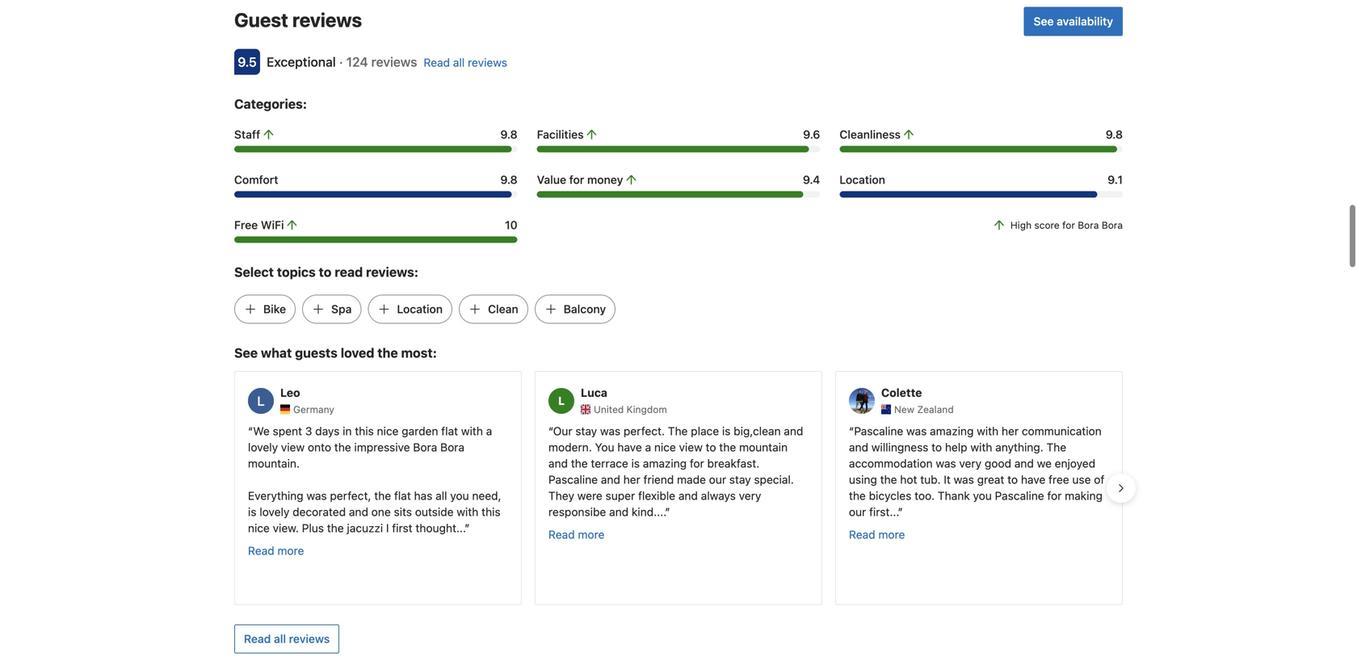 Task type: vqa. For each thing, say whether or not it's contained in the screenshot.
19 november 2023 checkbox's 19
no



Task type: describe. For each thing, give the bounding box(es) containing it.
place
[[691, 424, 719, 438]]

read for " our stay was perfect. the place is big,clean and modern. you have a nice view to the mountain and the terrace is amazing for breakfast. pascaline and her friend made our stay special. they were super flexible and always very responsibe and kind....
[[549, 528, 575, 541]]

" pascaline was amazing with her communication and willingness to help with anything. the accommodation was very good and we enjoyed using the hot tub. it was great to have free use of the bicycles too. thank you pascaline for making our first...
[[849, 424, 1105, 518]]

0 vertical spatial lovely
[[248, 441, 278, 454]]

perfect.
[[624, 424, 665, 438]]

the right loved
[[378, 345, 398, 360]]

and down modern.
[[549, 457, 568, 470]]

9.4
[[803, 173, 821, 186]]

9.8 for cleanliness
[[1106, 128, 1123, 141]]

guest reviews element
[[234, 7, 1018, 33]]

nice inside " our stay was perfect. the place is big,clean and modern. you have a nice view to the mountain and the terrace is amazing for breakfast. pascaline and her friend made our stay special. they were super flexible and always very responsibe and kind....
[[655, 441, 676, 454]]

comfort
[[234, 173, 278, 186]]

and inside " we spent 3 days in this nice garden flat with a lovely view onto the impressive bora bora mountain. everything was perfect, the flat has all you need, is lovely decorated and one sits outside with this nice view. plus the jacuzzi i first thought...
[[349, 505, 369, 518]]

exceptional · 124 reviews
[[267, 54, 417, 69]]

and up mountain
[[784, 424, 804, 438]]

free
[[234, 218, 258, 232]]

2 vertical spatial pascaline
[[995, 489, 1045, 502]]

communication
[[1022, 424, 1102, 438]]

has
[[414, 489, 433, 502]]

balcony
[[564, 302, 606, 316]]

it
[[944, 473, 951, 486]]

wifi
[[261, 218, 284, 232]]

view.
[[273, 521, 299, 535]]

was up it
[[936, 457, 957, 470]]

9.1
[[1108, 173, 1123, 186]]

10
[[505, 218, 518, 232]]

high
[[1011, 219, 1032, 231]]

pascaline inside " our stay was perfect. the place is big,clean and modern. you have a nice view to the mountain and the terrace is amazing for breakfast. pascaline and her friend made our stay special. they were super flexible and always very responsibe and kind....
[[549, 473, 598, 486]]

thank
[[938, 489, 971, 502]]

mountain
[[740, 441, 788, 454]]

clean
[[488, 302, 519, 316]]

to inside " our stay was perfect. the place is big,clean and modern. you have a nice view to the mountain and the terrace is amazing for breakfast. pascaline and her friend made our stay special. they were super flexible and always very responsibe and kind....
[[706, 441, 717, 454]]

thought...
[[416, 521, 465, 535]]

willingness
[[872, 441, 929, 454]]

see for see availability
[[1034, 14, 1054, 28]]

reviews inside button
[[289, 632, 330, 645]]

categories:
[[234, 96, 307, 111]]

cleanliness 9.8 meter
[[840, 146, 1123, 152]]

i
[[386, 521, 389, 535]]

kingdom
[[627, 404, 667, 415]]

read for " pascaline was amazing with her communication and willingness to help with anything. the accommodation was very good and we enjoyed using the hot tub. it was great to have free use of the bicycles too. thank you pascaline for making our first...
[[849, 528, 876, 541]]

value for money 9.4 meter
[[537, 191, 821, 198]]

read more for " pascaline was amazing with her communication and willingness to help with anything. the accommodation was very good and we enjoyed using the hot tub. it was great to have free use of the bicycles too. thank you pascaline for making our first...
[[849, 528, 906, 541]]

and down made
[[679, 489, 698, 502]]

united kingdom image
[[581, 405, 591, 414]]

1 horizontal spatial is
[[632, 457, 640, 470]]

see for see what guests loved the most:
[[234, 345, 258, 360]]

of
[[1095, 473, 1105, 486]]

free
[[1049, 473, 1070, 486]]

read more for " our stay was perfect. the place is big,clean and modern. you have a nice view to the mountain and the terrace is amazing for breakfast. pascaline and her friend made our stay special. they were super flexible and always very responsibe and kind....
[[549, 528, 605, 541]]

in
[[343, 424, 352, 438]]

more for the
[[278, 544, 304, 557]]

impressive
[[354, 441, 410, 454]]

view inside " our stay was perfect. the place is big,clean and modern. you have a nice view to the mountain and the terrace is amazing for breakfast. pascaline and her friend made our stay special. they were super flexible and always very responsibe and kind....
[[679, 441, 703, 454]]

mountain.
[[248, 457, 300, 470]]

perfect,
[[330, 489, 371, 502]]

for inside " our stay was perfect. the place is big,clean and modern. you have a nice view to the mountain and the terrace is amazing for breakfast. pascaline and her friend made our stay special. they were super flexible and always very responsibe and kind....
[[690, 457, 705, 470]]

scored 9.5 element
[[234, 49, 260, 75]]

" our stay was perfect. the place is big,clean and modern. you have a nice view to the mountain and the terrace is amazing for breakfast. pascaline and her friend made our stay special. they were super flexible and always very responsibe and kind....
[[549, 424, 804, 518]]

her inside " pascaline was amazing with her communication and willingness to help with anything. the accommodation was very good and we enjoyed using the hot tub. it was great to have free use of the bicycles too. thank you pascaline for making our first...
[[1002, 424, 1019, 438]]

and down super
[[610, 505, 629, 518]]

and down terrace
[[601, 473, 621, 486]]

days
[[315, 424, 340, 438]]

" for " our stay was perfect. the place is big,clean and modern. you have a nice view to the mountain and the terrace is amazing for breakfast. pascaline and her friend made our stay special. they were super flexible and always very responsibe and kind....
[[549, 424, 553, 438]]

onto
[[308, 441, 331, 454]]

they
[[549, 489, 575, 502]]

what
[[261, 345, 292, 360]]

1 horizontal spatial pascaline
[[855, 424, 904, 438]]

united kingdom
[[594, 404, 667, 415]]

luca
[[581, 386, 608, 399]]

made
[[677, 473, 706, 486]]

to down good
[[1008, 473, 1019, 486]]

hot
[[901, 473, 918, 486]]

reviews:
[[366, 264, 419, 280]]

the down in on the left of the page
[[334, 441, 351, 454]]

2 horizontal spatial all
[[453, 56, 465, 69]]

great
[[978, 473, 1005, 486]]

" for thank
[[898, 505, 904, 518]]

0 horizontal spatial nice
[[248, 521, 270, 535]]

anything.
[[996, 441, 1044, 454]]

0 vertical spatial location
[[840, 173, 886, 186]]

cleanliness
[[840, 128, 901, 141]]

need,
[[472, 489, 502, 502]]

for right score
[[1063, 219, 1076, 231]]

read
[[335, 264, 363, 280]]

and up using
[[849, 441, 869, 454]]

score
[[1035, 219, 1060, 231]]

is inside " we spent 3 days in this nice garden flat with a lovely view onto the impressive bora bora mountain. everything was perfect, the flat has all you need, is lovely decorated and one sits outside with this nice view. plus the jacuzzi i first thought...
[[248, 505, 257, 518]]

124
[[346, 54, 368, 69]]

kind....
[[632, 505, 665, 518]]

read more button for " pascaline was amazing with her communication and willingness to help with anything. the accommodation was very good and we enjoyed using the hot tub. it was great to have free use of the bicycles too. thank you pascaline for making our first...
[[849, 527, 906, 543]]

the inside " our stay was perfect. the place is big,clean and modern. you have a nice view to the mountain and the terrace is amazing for breakfast. pascaline and her friend made our stay special. they were super flexible and always very responsibe and kind....
[[668, 424, 688, 438]]

our
[[553, 424, 573, 438]]

read more for " we spent 3 days in this nice garden flat with a lovely view onto the impressive bora bora mountain. everything was perfect, the flat has all you need, is lovely decorated and one sits outside with this nice view. plus the jacuzzi i first thought...
[[248, 544, 304, 557]]

colette
[[882, 386, 923, 399]]

garden
[[402, 424, 438, 438]]

sits
[[394, 505, 412, 518]]

select topics to read reviews:
[[234, 264, 419, 280]]

for inside " pascaline was amazing with her communication and willingness to help with anything. the accommodation was very good and we enjoyed using the hot tub. it was great to have free use of the bicycles too. thank you pascaline for making our first...
[[1048, 489, 1062, 502]]

united
[[594, 404, 624, 415]]

free wifi
[[234, 218, 284, 232]]

read more button for " our stay was perfect. the place is big,clean and modern. you have a nice view to the mountain and the terrace is amazing for breakfast. pascaline and her friend made our stay special. they were super flexible and always very responsibe and kind....
[[549, 527, 605, 543]]

our inside " pascaline was amazing with her communication and willingness to help with anything. the accommodation was very good and we enjoyed using the hot tub. it was great to have free use of the bicycles too. thank you pascaline for making our first...
[[849, 505, 867, 518]]

" for " we spent 3 days in this nice garden flat with a lovely view onto the impressive bora bora mountain. everything was perfect, the flat has all you need, is lovely decorated and one sits outside with this nice view. plus the jacuzzi i first thought...
[[248, 424, 253, 438]]

the inside " pascaline was amazing with her communication and willingness to help with anything. the accommodation was very good and we enjoyed using the hot tub. it was great to have free use of the bicycles too. thank you pascaline for making our first...
[[1047, 441, 1067, 454]]

germany
[[293, 404, 335, 415]]

·
[[339, 54, 343, 69]]

the right plus
[[327, 521, 344, 535]]

outside
[[415, 505, 454, 518]]

were
[[578, 489, 603, 502]]

1 horizontal spatial nice
[[377, 424, 399, 438]]

have inside " our stay was perfect. the place is big,clean and modern. you have a nice view to the mountain and the terrace is amazing for breakfast. pascaline and her friend made our stay special. they were super flexible and always very responsibe and kind....
[[618, 441, 642, 454]]

our inside " our stay was perfect. the place is big,clean and modern. you have a nice view to the mountain and the terrace is amazing for breakfast. pascaline and her friend made our stay special. they were super flexible and always very responsibe and kind....
[[709, 473, 727, 486]]

her inside " our stay was perfect. the place is big,clean and modern. you have a nice view to the mountain and the terrace is amazing for breakfast. pascaline and her friend made our stay special. they were super flexible and always very responsibe and kind....
[[624, 473, 641, 486]]

responsibe
[[549, 505, 606, 518]]

bora down 9.1
[[1102, 219, 1123, 231]]

bora up outside
[[441, 441, 465, 454]]

guest reviews
[[234, 8, 362, 31]]

topics
[[277, 264, 316, 280]]

9.8 for staff
[[501, 128, 518, 141]]

0 vertical spatial is
[[723, 424, 731, 438]]



Task type: locate. For each thing, give the bounding box(es) containing it.
you
[[450, 489, 469, 502], [974, 489, 992, 502]]

1 vertical spatial read all reviews
[[244, 632, 330, 645]]

all inside button
[[274, 632, 286, 645]]

pascaline
[[855, 424, 904, 438], [549, 473, 598, 486], [995, 489, 1045, 502]]

breakfast.
[[708, 457, 760, 470]]

location 9.1 meter
[[840, 191, 1123, 198]]

see
[[1034, 14, 1054, 28], [234, 345, 258, 360]]

0 vertical spatial her
[[1002, 424, 1019, 438]]

see availability
[[1034, 14, 1114, 28]]

loved
[[341, 345, 375, 360]]

1 horizontal spatial our
[[849, 505, 867, 518]]

1 horizontal spatial "
[[665, 505, 671, 518]]

2 horizontal spatial read more
[[849, 528, 906, 541]]

1 horizontal spatial view
[[679, 441, 703, 454]]

first...
[[870, 505, 898, 518]]

location up most:
[[397, 302, 443, 316]]

help
[[946, 441, 968, 454]]

3 " from the left
[[849, 424, 855, 438]]

you down great
[[974, 489, 992, 502]]

spent
[[273, 424, 302, 438]]

the up breakfast.
[[720, 441, 737, 454]]

1 horizontal spatial read more
[[549, 528, 605, 541]]

0 vertical spatial stay
[[576, 424, 597, 438]]

0 horizontal spatial very
[[739, 489, 762, 502]]

facilities
[[537, 128, 584, 141]]

read inside button
[[244, 632, 271, 645]]

2 vertical spatial is
[[248, 505, 257, 518]]

jacuzzi
[[347, 521, 383, 535]]

0 vertical spatial very
[[960, 457, 982, 470]]

location
[[840, 173, 886, 186], [397, 302, 443, 316]]

0 vertical spatial a
[[486, 424, 492, 438]]

staff 9.8 meter
[[234, 146, 518, 152]]

0 horizontal spatial amazing
[[643, 457, 687, 470]]

is down everything
[[248, 505, 257, 518]]

our left first...
[[849, 505, 867, 518]]

read for " we spent 3 days in this nice garden flat with a lovely view onto the impressive bora bora mountain. everything was perfect, the flat has all you need, is lovely decorated and one sits outside with this nice view. plus the jacuzzi i first thought...
[[248, 544, 275, 557]]

the
[[668, 424, 688, 438], [1047, 441, 1067, 454]]

all inside " we spent 3 days in this nice garden flat with a lovely view onto the impressive bora bora mountain. everything was perfect, the flat has all you need, is lovely decorated and one sits outside with this nice view. plus the jacuzzi i first thought...
[[436, 489, 447, 502]]

9.8 left 'value'
[[501, 173, 518, 186]]

using
[[849, 473, 878, 486]]

view
[[281, 441, 305, 454], [679, 441, 703, 454]]

high score for bora bora
[[1011, 219, 1123, 231]]

read more
[[549, 528, 605, 541], [849, 528, 906, 541], [248, 544, 304, 557]]

too.
[[915, 489, 935, 502]]

1 vertical spatial nice
[[655, 441, 676, 454]]

lovely
[[248, 441, 278, 454], [260, 505, 290, 518]]

bora down garden
[[413, 441, 438, 454]]

1 horizontal spatial have
[[1022, 473, 1046, 486]]

was
[[601, 424, 621, 438], [907, 424, 927, 438], [936, 457, 957, 470], [954, 473, 975, 486], [307, 489, 327, 502]]

the down using
[[849, 489, 866, 502]]

1 vertical spatial pascaline
[[549, 473, 598, 486]]

was down "new zealand"
[[907, 424, 927, 438]]

stay
[[576, 424, 597, 438], [730, 473, 751, 486]]

3
[[305, 424, 312, 438]]

very
[[960, 457, 982, 470], [739, 489, 762, 502]]

read more button down view.
[[248, 543, 304, 559]]

and up jacuzzi
[[349, 505, 369, 518]]

our up always
[[709, 473, 727, 486]]

decorated
[[293, 505, 346, 518]]

read more down "responsibe" on the left of page
[[549, 528, 605, 541]]

new zealand image
[[882, 405, 892, 414]]

to left help
[[932, 441, 943, 454]]

9.8 up 9.1
[[1106, 128, 1123, 141]]

9.6
[[804, 128, 821, 141]]

2 view from the left
[[679, 441, 703, 454]]

have
[[618, 441, 642, 454], [1022, 473, 1046, 486]]

to down "place"
[[706, 441, 717, 454]]

1 vertical spatial her
[[624, 473, 641, 486]]

1 horizontal spatial "
[[549, 424, 553, 438]]

for up made
[[690, 457, 705, 470]]

comfort 9.8 meter
[[234, 191, 518, 198]]

super
[[606, 489, 636, 502]]

stay down united kingdom image on the left of page
[[576, 424, 597, 438]]

amazing up help
[[930, 424, 974, 438]]

pascaline up they
[[549, 473, 598, 486]]

" for " pascaline was amazing with her communication and willingness to help with anything. the accommodation was very good and we enjoyed using the hot tub. it was great to have free use of the bicycles too. thank you pascaline for making our first...
[[849, 424, 855, 438]]

terrace
[[591, 457, 629, 470]]

amazing
[[930, 424, 974, 438], [643, 457, 687, 470]]

the left "place"
[[668, 424, 688, 438]]

modern.
[[549, 441, 592, 454]]

1 horizontal spatial a
[[645, 441, 652, 454]]

see left what
[[234, 345, 258, 360]]

0 vertical spatial see
[[1034, 14, 1054, 28]]

9.5
[[238, 54, 257, 69]]

see what guests loved the most:
[[234, 345, 437, 360]]

1 vertical spatial the
[[1047, 441, 1067, 454]]

0 horizontal spatial flat
[[394, 489, 411, 502]]

0 horizontal spatial "
[[248, 424, 253, 438]]

special.
[[754, 473, 794, 486]]

1 horizontal spatial read more button
[[549, 527, 605, 543]]

to left read
[[319, 264, 332, 280]]

2 horizontal spatial read more button
[[849, 527, 906, 543]]

0 horizontal spatial read more button
[[248, 543, 304, 559]]

review categories element
[[234, 94, 307, 114]]

more down view.
[[278, 544, 304, 557]]

the
[[378, 345, 398, 360], [334, 441, 351, 454], [720, 441, 737, 454], [571, 457, 588, 470], [881, 473, 898, 486], [374, 489, 391, 502], [849, 489, 866, 502], [327, 521, 344, 535]]

2 horizontal spatial more
[[879, 528, 906, 541]]

new
[[895, 404, 915, 415]]

2 vertical spatial nice
[[248, 521, 270, 535]]

guest
[[234, 8, 288, 31]]

the up one
[[374, 489, 391, 502]]

have down perfect.
[[618, 441, 642, 454]]

is
[[723, 424, 731, 438], [632, 457, 640, 470], [248, 505, 257, 518]]

spa
[[331, 302, 352, 316]]

1 horizontal spatial read all reviews
[[424, 56, 508, 69]]

0 vertical spatial amazing
[[930, 424, 974, 438]]

one
[[372, 505, 391, 518]]

" left spent
[[248, 424, 253, 438]]

1 vertical spatial amazing
[[643, 457, 687, 470]]

flat right garden
[[442, 424, 458, 438]]

0 vertical spatial all
[[453, 56, 465, 69]]

2 horizontal spatial "
[[849, 424, 855, 438]]

this down need,
[[482, 505, 501, 518]]

more for responsibe
[[578, 528, 605, 541]]

her up super
[[624, 473, 641, 486]]

you left need,
[[450, 489, 469, 502]]

view down "place"
[[679, 441, 703, 454]]

more down "responsibe" on the left of page
[[578, 528, 605, 541]]

1 vertical spatial this
[[482, 505, 501, 518]]

1 view from the left
[[281, 441, 305, 454]]

was right it
[[954, 473, 975, 486]]

this is a carousel with rotating slides. it displays featured reviews of the property. use next and previous buttons to navigate. region
[[221, 365, 1136, 611]]

very down help
[[960, 457, 982, 470]]

0 horizontal spatial more
[[278, 544, 304, 557]]

big,clean
[[734, 424, 781, 438]]

facilities 9.6 meter
[[537, 146, 821, 152]]

2 vertical spatial all
[[274, 632, 286, 645]]

you inside " we spent 3 days in this nice garden flat with a lovely view onto the impressive bora bora mountain. everything was perfect, the flat has all you need, is lovely decorated and one sits outside with this nice view. plus the jacuzzi i first thought...
[[450, 489, 469, 502]]

her up anything.
[[1002, 424, 1019, 438]]

1 horizontal spatial stay
[[730, 473, 751, 486]]

1 horizontal spatial this
[[482, 505, 501, 518]]

0 vertical spatial nice
[[377, 424, 399, 438]]

rated exceptional element
[[267, 54, 336, 69]]

0 vertical spatial read all reviews
[[424, 56, 508, 69]]

1 horizontal spatial location
[[840, 173, 886, 186]]

" inside " pascaline was amazing with her communication and willingness to help with anything. the accommodation was very good and we enjoyed using the hot tub. it was great to have free use of the bicycles too. thank you pascaline for making our first...
[[849, 424, 855, 438]]

view inside " we spent 3 days in this nice garden flat with a lovely view onto the impressive bora bora mountain. everything was perfect, the flat has all you need, is lovely decorated and one sits outside with this nice view. plus the jacuzzi i first thought...
[[281, 441, 305, 454]]

very down the special.
[[739, 489, 762, 502]]

the up bicycles
[[881, 473, 898, 486]]

l
[[558, 394, 565, 407]]

making
[[1065, 489, 1103, 502]]

" for super
[[665, 505, 671, 518]]

more for our
[[879, 528, 906, 541]]

1 " from the left
[[248, 424, 253, 438]]

a down perfect.
[[645, 441, 652, 454]]

a inside " we spent 3 days in this nice garden flat with a lovely view onto the impressive bora bora mountain. everything was perfect, the flat has all you need, is lovely decorated and one sits outside with this nice view. plus the jacuzzi i first thought...
[[486, 424, 492, 438]]

you inside " pascaline was amazing with her communication and willingness to help with anything. the accommodation was very good and we enjoyed using the hot tub. it was great to have free use of the bicycles too. thank you pascaline for making our first...
[[974, 489, 992, 502]]

view down spent
[[281, 441, 305, 454]]

"
[[248, 424, 253, 438], [549, 424, 553, 438], [849, 424, 855, 438]]

read more button down first...
[[849, 527, 906, 543]]

0 horizontal spatial her
[[624, 473, 641, 486]]

9.8 left facilities
[[501, 128, 518, 141]]

0 horizontal spatial this
[[355, 424, 374, 438]]

2 horizontal spatial nice
[[655, 441, 676, 454]]

" up modern.
[[549, 424, 553, 438]]

guests
[[295, 345, 338, 360]]

2 horizontal spatial pascaline
[[995, 489, 1045, 502]]

read more button for " we spent 3 days in this nice garden flat with a lovely view onto the impressive bora bora mountain. everything was perfect, the flat has all you need, is lovely decorated and one sits outside with this nice view. plus the jacuzzi i first thought...
[[248, 543, 304, 559]]

read more down view.
[[248, 544, 304, 557]]

1 horizontal spatial her
[[1002, 424, 1019, 438]]

was up 'you'
[[601, 424, 621, 438]]

1 horizontal spatial amazing
[[930, 424, 974, 438]]

2 horizontal spatial is
[[723, 424, 731, 438]]

leo
[[280, 386, 300, 399]]

1 vertical spatial have
[[1022, 473, 1046, 486]]

read more button down "responsibe" on the left of page
[[549, 527, 605, 543]]

read more down first...
[[849, 528, 906, 541]]

for right 'value'
[[570, 173, 585, 186]]

1 vertical spatial is
[[632, 457, 640, 470]]

0 horizontal spatial you
[[450, 489, 469, 502]]

0 horizontal spatial "
[[465, 521, 470, 535]]

" down bicycles
[[898, 505, 904, 518]]

"
[[665, 505, 671, 518], [898, 505, 904, 518], [465, 521, 470, 535]]

1 you from the left
[[450, 489, 469, 502]]

friend
[[644, 473, 674, 486]]

1 vertical spatial very
[[739, 489, 762, 502]]

exceptional
[[267, 54, 336, 69]]

0 horizontal spatial location
[[397, 302, 443, 316]]

0 horizontal spatial stay
[[576, 424, 597, 438]]

amazing inside " our stay was perfect. the place is big,clean and modern. you have a nice view to the mountain and the terrace is amazing for breakfast. pascaline and her friend made our stay special. they were super flexible and always very responsibe and kind....
[[643, 457, 687, 470]]

read
[[424, 56, 450, 69], [549, 528, 575, 541], [849, 528, 876, 541], [248, 544, 275, 557], [244, 632, 271, 645]]

1 horizontal spatial see
[[1034, 14, 1054, 28]]

read all reviews inside button
[[244, 632, 330, 645]]

see inside button
[[1034, 14, 1054, 28]]

nice left view.
[[248, 521, 270, 535]]

1 vertical spatial all
[[436, 489, 447, 502]]

bora right score
[[1078, 219, 1100, 231]]

amazing up friend
[[643, 457, 687, 470]]

her
[[1002, 424, 1019, 438], [624, 473, 641, 486]]

1 horizontal spatial very
[[960, 457, 982, 470]]

read all reviews
[[424, 56, 508, 69], [244, 632, 330, 645]]

you
[[595, 441, 615, 454]]

lovely down we
[[248, 441, 278, 454]]

pascaline down new zealand 'icon'
[[855, 424, 904, 438]]

pascaline down great
[[995, 489, 1045, 502]]

flat
[[442, 424, 458, 438], [394, 489, 411, 502]]

1 horizontal spatial you
[[974, 489, 992, 502]]

0 horizontal spatial view
[[281, 441, 305, 454]]

0 horizontal spatial is
[[248, 505, 257, 518]]

" we spent 3 days in this nice garden flat with a lovely view onto the impressive bora bora mountain. everything was perfect, the flat has all you need, is lovely decorated and one sits outside with this nice view. plus the jacuzzi i first thought...
[[248, 424, 502, 535]]

0 horizontal spatial see
[[234, 345, 258, 360]]

0 horizontal spatial have
[[618, 441, 642, 454]]

stay down breakfast.
[[730, 473, 751, 486]]

" inside " we spent 3 days in this nice garden flat with a lovely view onto the impressive bora bora mountain. everything was perfect, the flat has all you need, is lovely decorated and one sits outside with this nice view. plus the jacuzzi i first thought...
[[248, 424, 253, 438]]

nice
[[377, 424, 399, 438], [655, 441, 676, 454], [248, 521, 270, 535]]

is right terrace
[[632, 457, 640, 470]]

good
[[985, 457, 1012, 470]]

a inside " our stay was perfect. the place is big,clean and modern. you have a nice view to the mountain and the terrace is amazing for breakfast. pascaline and her friend made our stay special. they were super flexible and always very responsibe and kind....
[[645, 441, 652, 454]]

0 vertical spatial pascaline
[[855, 424, 904, 438]]

1 vertical spatial see
[[234, 345, 258, 360]]

the down modern.
[[571, 457, 588, 470]]

" inside " our stay was perfect. the place is big,clean and modern. you have a nice view to the mountain and the terrace is amazing for breakfast. pascaline and her friend made our stay special. they were super flexible and always very responsibe and kind....
[[549, 424, 553, 438]]

our
[[709, 473, 727, 486], [849, 505, 867, 518]]

0 vertical spatial have
[[618, 441, 642, 454]]

the down communication
[[1047, 441, 1067, 454]]

very inside " our stay was perfect. the place is big,clean and modern. you have a nice view to the mountain and the terrace is amazing for breakfast. pascaline and her friend made our stay special. they were super flexible and always very responsibe and kind....
[[739, 489, 762, 502]]

was inside " our stay was perfect. the place is big,clean and modern. you have a nice view to the mountain and the terrace is amazing for breakfast. pascaline and her friend made our stay special. they were super flexible and always very responsibe and kind....
[[601, 424, 621, 438]]

0 vertical spatial our
[[709, 473, 727, 486]]

more down first...
[[879, 528, 906, 541]]

staff
[[234, 128, 260, 141]]

" for with
[[465, 521, 470, 535]]

0 horizontal spatial a
[[486, 424, 492, 438]]

lovely down everything
[[260, 505, 290, 518]]

9.8 for comfort
[[501, 173, 518, 186]]

have inside " pascaline was amazing with her communication and willingness to help with anything. the accommodation was very good and we enjoyed using the hot tub. it was great to have free use of the bicycles too. thank you pascaline for making our first...
[[1022, 473, 1046, 486]]

0 horizontal spatial all
[[274, 632, 286, 645]]

always
[[701, 489, 736, 502]]

1 vertical spatial location
[[397, 302, 443, 316]]

see availability button
[[1025, 7, 1123, 36]]

for down free
[[1048, 489, 1062, 502]]

amazing inside " pascaline was amazing with her communication and willingness to help with anything. the accommodation was very good and we enjoyed using the hot tub. it was great to have free use of the bicycles too. thank you pascaline for making our first...
[[930, 424, 974, 438]]

money
[[588, 173, 624, 186]]

was inside " we spent 3 days in this nice garden flat with a lovely view onto the impressive bora bora mountain. everything was perfect, the flat has all you need, is lovely decorated and one sits outside with this nice view. plus the jacuzzi i first thought...
[[307, 489, 327, 502]]

a up need,
[[486, 424, 492, 438]]

most:
[[401, 345, 437, 360]]

0 horizontal spatial the
[[668, 424, 688, 438]]

1 horizontal spatial flat
[[442, 424, 458, 438]]

0 horizontal spatial our
[[709, 473, 727, 486]]

and down anything.
[[1015, 457, 1034, 470]]

plus
[[302, 521, 324, 535]]

" down flexible
[[665, 505, 671, 518]]

use
[[1073, 473, 1092, 486]]

2 horizontal spatial "
[[898, 505, 904, 518]]

1 vertical spatial our
[[849, 505, 867, 518]]

accommodation
[[849, 457, 933, 470]]

see left availability at the top right of page
[[1034, 14, 1054, 28]]

and
[[784, 424, 804, 438], [849, 441, 869, 454], [549, 457, 568, 470], [1015, 457, 1034, 470], [601, 473, 621, 486], [679, 489, 698, 502], [349, 505, 369, 518], [610, 505, 629, 518]]

1 vertical spatial lovely
[[260, 505, 290, 518]]

1 horizontal spatial all
[[436, 489, 447, 502]]

read more button
[[549, 527, 605, 543], [849, 527, 906, 543], [248, 543, 304, 559]]

0 horizontal spatial read all reviews
[[244, 632, 330, 645]]

0 vertical spatial the
[[668, 424, 688, 438]]

nice up impressive
[[377, 424, 399, 438]]

germany image
[[280, 405, 290, 414]]

is right "place"
[[723, 424, 731, 438]]

" right first
[[465, 521, 470, 535]]

was up decorated
[[307, 489, 327, 502]]

0 horizontal spatial read more
[[248, 544, 304, 557]]

nice down perfect.
[[655, 441, 676, 454]]

0 vertical spatial flat
[[442, 424, 458, 438]]

1 horizontal spatial more
[[578, 528, 605, 541]]

have down we
[[1022, 473, 1046, 486]]

very inside " pascaline was amazing with her communication and willingness to help with anything. the accommodation was very good and we enjoyed using the hot tub. it was great to have free use of the bicycles too. thank you pascaline for making our first...
[[960, 457, 982, 470]]

value for money
[[537, 173, 624, 186]]

1 vertical spatial a
[[645, 441, 652, 454]]

tub.
[[921, 473, 941, 486]]

1 vertical spatial flat
[[394, 489, 411, 502]]

free wifi 10 meter
[[234, 236, 518, 243]]

" up using
[[849, 424, 855, 438]]

2 " from the left
[[549, 424, 553, 438]]

1 horizontal spatial the
[[1047, 441, 1067, 454]]

location down "cleanliness"
[[840, 173, 886, 186]]

1 vertical spatial stay
[[730, 473, 751, 486]]

enjoyed
[[1055, 457, 1096, 470]]

2 you from the left
[[974, 489, 992, 502]]

0 horizontal spatial pascaline
[[549, 473, 598, 486]]

0 vertical spatial this
[[355, 424, 374, 438]]

read all reviews button
[[234, 624, 340, 653]]

this right in on the left of the page
[[355, 424, 374, 438]]

flat up sits
[[394, 489, 411, 502]]



